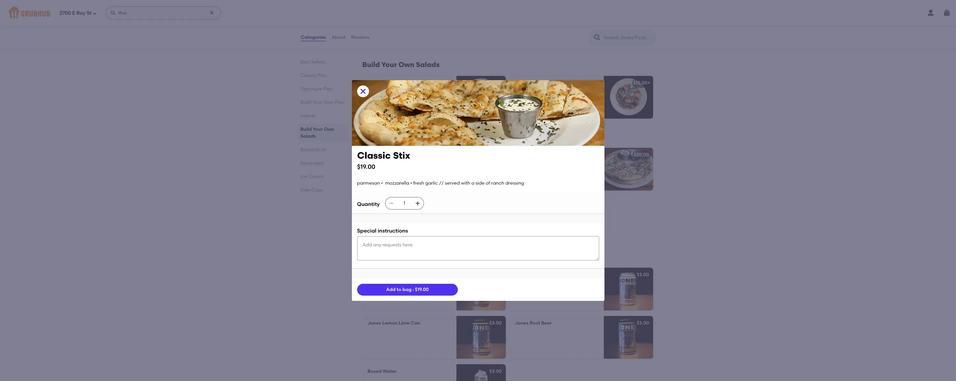 Task type: locate. For each thing, give the bounding box(es) containing it.
stix inside classic stix $19.00
[[393, 150, 410, 161]]

categories
[[301, 34, 326, 40]]

parmesan •  mozzarella • fresh garlic // served with a side of ranch dressing
[[368, 162, 447, 181], [357, 180, 524, 186]]

fresh
[[423, 162, 434, 167], [413, 180, 424, 186], [397, 217, 408, 222]]

classic
[[300, 73, 316, 78], [357, 150, 391, 161], [368, 152, 384, 158]]

0 vertical spatial garlic
[[435, 162, 447, 167]]

2 salad from the left
[[565, 80, 578, 86]]

stix for classic stix
[[385, 152, 393, 158]]

salads
[[416, 61, 440, 69], [300, 113, 316, 119], [300, 134, 316, 139]]

2 vertical spatial a
[[378, 223, 381, 229]]

can
[[422, 272, 432, 278], [552, 272, 561, 278], [411, 321, 420, 326]]

svg image
[[943, 9, 951, 17], [111, 10, 116, 15], [209, 10, 214, 15], [359, 87, 367, 95], [389, 201, 394, 206]]

$19.00
[[357, 163, 375, 171], [415, 287, 429, 293]]

0 horizontal spatial cola
[[410, 272, 421, 278]]

own
[[399, 61, 414, 69], [401, 80, 412, 86], [554, 80, 564, 86], [323, 100, 334, 105], [324, 127, 334, 132]]

can right diet
[[552, 272, 561, 278]]

pies down classic pies tab
[[323, 86, 332, 92]]

signature
[[300, 86, 322, 92]]

$3.00 for beer
[[637, 321, 649, 326]]

fresh inside classic with buffalo sauce  • gorgonzola  •  fresh cilantro // served with a side of blue cheese dressing
[[397, 217, 408, 222]]

can for jones diet cola can
[[552, 272, 561, 278]]

build your own salads inside tab
[[300, 127, 334, 139]]

$19.00 right :
[[415, 287, 429, 293]]

1 horizontal spatial cola
[[540, 272, 551, 278]]

buffalo stix
[[368, 201, 393, 206]]

1 horizontal spatial breadsticks
[[362, 133, 403, 141]]

1 salad from the left
[[413, 80, 426, 86]]

build your own salads tab
[[300, 126, 346, 140]]

jones for jones root beer
[[515, 321, 528, 326]]

build down salads tab at the left
[[300, 127, 312, 132]]

st
[[87, 10, 91, 16]]

0 horizontal spatial ranch
[[420, 168, 433, 174]]

buffalo stix image
[[456, 196, 506, 239]]

$12.50
[[486, 80, 500, 86]]

0 vertical spatial mozzarella
[[395, 162, 419, 167]]

jones left diet
[[515, 272, 528, 278]]

2 vertical spatial fresh
[[397, 217, 408, 222]]

1 horizontal spatial build your own salads
[[362, 61, 440, 69]]

salad
[[413, 80, 426, 86], [565, 80, 578, 86]]

beverages
[[300, 161, 324, 166], [362, 253, 399, 261]]

classic inside classic stix $19.00
[[357, 150, 391, 161]]

1 horizontal spatial ranch
[[491, 180, 504, 186]]

buffalo
[[368, 201, 384, 206]]

build
[[362, 61, 380, 69], [378, 80, 389, 86], [530, 80, 542, 86], [300, 100, 311, 105], [300, 127, 312, 132]]

build your own salads up half build your own salad
[[362, 61, 440, 69]]

parmesan up quantity
[[357, 180, 380, 186]]

classic inside tab
[[300, 73, 316, 78]]

+
[[500, 80, 503, 86], [647, 80, 650, 86]]

1 horizontal spatial +
[[647, 80, 650, 86]]

ice cream tab
[[300, 173, 346, 180]]

jones left root
[[515, 321, 528, 326]]

cola right diet
[[540, 272, 551, 278]]

side cups tab
[[300, 187, 346, 194]]

jones left 'lemon'
[[368, 321, 381, 326]]

$3.00 for lime
[[489, 321, 502, 326]]

0 horizontal spatial a
[[378, 223, 381, 229]]

beverages up cane
[[362, 253, 399, 261]]

stix
[[393, 150, 410, 161], [385, 152, 393, 158], [385, 201, 393, 206]]

0 vertical spatial svg image
[[93, 11, 97, 15]]

boxed water
[[368, 369, 397, 375]]

lemon
[[382, 321, 398, 326]]

parmesan down classic stix at top left
[[368, 162, 390, 167]]

build right the 'half'
[[378, 80, 389, 86]]

1 horizontal spatial of
[[414, 168, 419, 174]]

classic with buffalo sauce  • gorgonzola  •  fresh cilantro // served with a side of blue cheese dressing
[[368, 210, 448, 229]]

0 horizontal spatial salad
[[413, 80, 426, 86]]

•
[[392, 162, 393, 167], [420, 162, 422, 167], [381, 180, 383, 186], [410, 180, 412, 186], [426, 210, 428, 216], [394, 217, 396, 222]]

your right whole at the right of page
[[543, 80, 553, 86]]

quantity
[[357, 201, 380, 208]]

your inside build your own salads
[[313, 127, 323, 132]]

dressing
[[368, 175, 386, 181], [505, 180, 524, 186], [426, 223, 444, 229]]

parmesan
[[368, 162, 390, 167], [357, 180, 380, 186]]

with
[[389, 168, 399, 174], [461, 180, 470, 186], [384, 210, 393, 216], [368, 223, 377, 229]]

Input item quantity number field
[[397, 198, 412, 210]]

pies down signature pies tab
[[335, 100, 344, 105]]

cola right "sugar"
[[410, 272, 421, 278]]

pies up signature pies tab
[[318, 73, 327, 78]]

0 horizontal spatial build your own salads
[[300, 127, 334, 139]]

stix for classic stix $19.00
[[393, 150, 410, 161]]

svg image up sauce
[[415, 201, 420, 206]]

2 horizontal spatial //
[[439, 180, 444, 186]]

best sellers tab
[[300, 59, 346, 65]]

jalapeno feta stix image
[[604, 148, 653, 191]]

jones left cane
[[368, 272, 381, 278]]

sugar
[[396, 272, 409, 278]]

2 horizontal spatial can
[[552, 272, 561, 278]]

pies
[[318, 73, 327, 78], [323, 86, 332, 92], [335, 100, 344, 105]]

1 + from the left
[[500, 80, 503, 86]]

0 vertical spatial of
[[414, 168, 419, 174]]

jones for jones cane sugar cola can
[[368, 272, 381, 278]]

$12.50 +
[[486, 80, 503, 86]]

0 vertical spatial a
[[400, 168, 403, 174]]

0 vertical spatial //
[[368, 168, 372, 174]]

build your own pies
[[300, 100, 344, 105]]

0 horizontal spatial $19.00
[[357, 163, 375, 171]]

1 vertical spatial svg image
[[415, 201, 420, 206]]

2 vertical spatial //
[[427, 217, 432, 222]]

1 horizontal spatial //
[[427, 217, 432, 222]]

svg image
[[93, 11, 97, 15], [415, 201, 420, 206]]

1 vertical spatial breadsticks
[[300, 147, 326, 153]]

ranch
[[420, 168, 433, 174], [491, 180, 504, 186]]

served inside classic with buffalo sauce  • gorgonzola  •  fresh cilantro // served with a side of blue cheese dressing
[[433, 217, 448, 222]]

can up 'add to bag : $19.00'
[[422, 272, 432, 278]]

pies for classic pies
[[318, 73, 327, 78]]

Special instructions text field
[[357, 236, 599, 261]]

garlic
[[435, 162, 447, 167], [425, 180, 438, 186]]

classic for classic stix $19.00
[[357, 150, 391, 161]]

half build your own salad
[[368, 80, 426, 86]]

classic stix image
[[456, 148, 506, 191]]

classic for classic stix
[[368, 152, 384, 158]]

boxed
[[368, 369, 382, 375]]

jones cane sugar cola can
[[368, 272, 432, 278]]

0 horizontal spatial +
[[500, 80, 503, 86]]

1 horizontal spatial salad
[[565, 80, 578, 86]]

1 vertical spatial mozzarella
[[385, 180, 409, 186]]

0 horizontal spatial breadsticks
[[300, 147, 326, 153]]

pies inside build your own pies tab
[[335, 100, 344, 105]]

2 vertical spatial salads
[[300, 134, 316, 139]]

1 horizontal spatial side
[[404, 168, 413, 174]]

classic for classic pies
[[300, 73, 316, 78]]

0 vertical spatial side
[[404, 168, 413, 174]]

breadsticks
[[362, 133, 403, 141], [300, 147, 326, 153]]

of
[[414, 168, 419, 174], [486, 180, 490, 186], [392, 223, 397, 229]]

mozzarella
[[395, 162, 419, 167], [385, 180, 409, 186]]

0 vertical spatial salads
[[416, 61, 440, 69]]

2700
[[60, 10, 71, 16]]

side cups
[[300, 187, 323, 193]]

served
[[373, 168, 388, 174], [445, 180, 460, 186], [433, 217, 448, 222]]

1 horizontal spatial dressing
[[426, 223, 444, 229]]

beverages tab
[[300, 160, 346, 167]]

0 horizontal spatial beverages
[[300, 161, 324, 166]]

your down signature pies
[[312, 100, 322, 105]]

1 vertical spatial pies
[[323, 86, 332, 92]]

jones
[[368, 272, 381, 278], [515, 272, 528, 278], [368, 321, 381, 326], [515, 321, 528, 326]]

salads tab
[[300, 112, 346, 119]]

2 + from the left
[[647, 80, 650, 86]]

your down salads tab at the left
[[313, 127, 323, 132]]

to
[[397, 287, 401, 293]]

breadsticks up beverages tab
[[300, 147, 326, 153]]

0 vertical spatial $19.00
[[357, 163, 375, 171]]

0 horizontal spatial of
[[392, 223, 397, 229]]

2 vertical spatial of
[[392, 223, 397, 229]]

2 vertical spatial served
[[433, 217, 448, 222]]

2 vertical spatial pies
[[335, 100, 344, 105]]

instructions
[[378, 228, 408, 234]]

best
[[300, 59, 310, 65]]

gorgonzola
[[368, 217, 393, 222]]

side
[[404, 168, 413, 174], [476, 180, 485, 186], [382, 223, 391, 229]]

breadsticks up classic stix at top left
[[362, 133, 403, 141]]

cane
[[382, 272, 395, 278]]

cream
[[308, 174, 324, 180]]

0 horizontal spatial side
[[382, 223, 391, 229]]

can right lime
[[411, 321, 420, 326]]

0 vertical spatial beverages
[[300, 161, 324, 166]]

0 vertical spatial breadsticks
[[362, 133, 403, 141]]

1 vertical spatial beverages
[[362, 253, 399, 261]]

$19.00 inside classic stix $19.00
[[357, 163, 375, 171]]

beverages up ice cream
[[300, 161, 324, 166]]

whole
[[515, 80, 529, 86]]

1 vertical spatial side
[[476, 180, 485, 186]]

1 vertical spatial build your own salads
[[300, 127, 334, 139]]

your
[[381, 61, 397, 69], [390, 80, 400, 86], [543, 80, 553, 86], [312, 100, 322, 105], [313, 127, 323, 132]]

1 vertical spatial served
[[445, 180, 460, 186]]

1 vertical spatial a
[[471, 180, 474, 186]]

1 vertical spatial parmesan
[[357, 180, 380, 186]]

side inside classic with buffalo sauce  • gorgonzola  •  fresh cilantro // served with a side of blue cheese dressing
[[382, 223, 391, 229]]

1 vertical spatial of
[[486, 180, 490, 186]]

cola
[[410, 272, 421, 278], [540, 272, 551, 278]]

beer
[[541, 321, 552, 326]]

1 horizontal spatial beverages
[[362, 253, 399, 261]]

1 horizontal spatial $19.00
[[415, 287, 429, 293]]

$3.00
[[489, 272, 502, 278], [637, 272, 649, 278], [489, 321, 502, 326], [637, 321, 649, 326], [489, 369, 502, 375]]

1 vertical spatial $19.00
[[415, 287, 429, 293]]

special
[[357, 228, 376, 234]]

pies inside signature pies tab
[[323, 86, 332, 92]]

classic stix
[[368, 152, 393, 158]]

0 horizontal spatial can
[[411, 321, 420, 326]]

build down signature
[[300, 100, 311, 105]]

best sellers
[[300, 59, 325, 65]]

0 vertical spatial pies
[[318, 73, 327, 78]]

1 vertical spatial ranch
[[491, 180, 504, 186]]

build your own salads
[[362, 61, 440, 69], [300, 127, 334, 139]]

svg image inside the 'main navigation' navigation
[[93, 11, 97, 15]]

pies inside classic pies tab
[[318, 73, 327, 78]]

build your own salads up breadsticks tab
[[300, 127, 334, 139]]

0 horizontal spatial svg image
[[93, 11, 97, 15]]

//
[[368, 168, 372, 174], [439, 180, 444, 186], [427, 217, 432, 222]]

1 horizontal spatial can
[[422, 272, 432, 278]]

$19.00 down classic stix at top left
[[357, 163, 375, 171]]

categories button
[[300, 26, 326, 49]]

dressing inside classic with buffalo sauce  • gorgonzola  •  fresh cilantro // served with a side of blue cheese dressing
[[426, 223, 444, 229]]

2 vertical spatial side
[[382, 223, 391, 229]]

a
[[400, 168, 403, 174], [471, 180, 474, 186], [378, 223, 381, 229]]

about button
[[331, 26, 346, 49]]

svg image right 'st'
[[93, 11, 97, 15]]

cilantro
[[409, 217, 426, 222]]

2 horizontal spatial side
[[476, 180, 485, 186]]



Task type: describe. For each thing, give the bounding box(es) containing it.
18th green image
[[456, 4, 506, 47]]

sauce
[[411, 210, 425, 216]]

of inside classic with buffalo sauce  • gorgonzola  •  fresh cilantro // served with a side of blue cheese dressing
[[392, 223, 397, 229]]

salads inside build your own salads
[[300, 134, 316, 139]]

Search Zeeks Pizza Capitol Hill search field
[[603, 35, 653, 41]]

$20.00 button
[[511, 148, 653, 191]]

about
[[332, 34, 346, 40]]

beverages inside tab
[[300, 161, 324, 166]]

signature pies tab
[[300, 86, 346, 92]]

1 horizontal spatial svg image
[[415, 201, 420, 206]]

cheese
[[409, 223, 425, 229]]

half build your own salad image
[[456, 76, 506, 119]]

1 vertical spatial salads
[[300, 113, 316, 119]]

$20.00
[[634, 152, 649, 158]]

reviews button
[[351, 26, 370, 49]]

side
[[300, 187, 310, 193]]

whole build your own salad
[[515, 80, 578, 86]]

breadsticks tab
[[300, 146, 346, 153]]

breadsticks inside breadsticks tab
[[300, 147, 326, 153]]

1 vertical spatial fresh
[[413, 180, 424, 186]]

e
[[72, 10, 75, 16]]

1 cola from the left
[[410, 272, 421, 278]]

0 vertical spatial ranch
[[420, 168, 433, 174]]

blue
[[398, 223, 408, 229]]

0 vertical spatial served
[[373, 168, 388, 174]]

classic
[[368, 210, 383, 216]]

whole build your own salad image
[[604, 76, 653, 119]]

pies for signature pies
[[323, 86, 332, 92]]

jones diet cola can image
[[604, 268, 653, 311]]

sellers
[[311, 59, 325, 65]]

jones for jones diet cola can
[[515, 272, 528, 278]]

0 horizontal spatial //
[[368, 168, 372, 174]]

your up half build your own salad
[[381, 61, 397, 69]]

signature pies
[[300, 86, 332, 92]]

$15.00 +
[[633, 80, 650, 86]]

boxed water image
[[456, 365, 506, 382]]

jones cane sugar cola can image
[[456, 268, 506, 311]]

// inside classic with buffalo sauce  • gorgonzola  •  fresh cilantro // served with a side of blue cheese dressing
[[427, 217, 432, 222]]

special instructions
[[357, 228, 408, 234]]

$3.00 for sugar
[[489, 272, 502, 278]]

build right whole at the right of page
[[530, 80, 542, 86]]

+ for $15.00
[[647, 80, 650, 86]]

jones root beer
[[515, 321, 552, 326]]

root
[[530, 321, 540, 326]]

your right the 'half'
[[390, 80, 400, 86]]

0 vertical spatial build your own salads
[[362, 61, 440, 69]]

bag
[[402, 287, 412, 293]]

jones for jones lemon lime can
[[368, 321, 381, 326]]

search icon image
[[593, 34, 601, 41]]

a inside classic with buffalo sauce  • gorgonzola  •  fresh cilantro // served with a side of blue cheese dressing
[[378, 223, 381, 229]]

stix for buffalo stix
[[385, 201, 393, 206]]

2 horizontal spatial dressing
[[505, 180, 524, 186]]

lime
[[399, 321, 410, 326]]

main navigation navigation
[[0, 0, 956, 26]]

classic stix $19.00
[[357, 150, 410, 171]]

$15.00
[[633, 80, 647, 86]]

jones root beer image
[[604, 316, 653, 359]]

0 horizontal spatial dressing
[[368, 175, 386, 181]]

salad for whole build your own salad
[[565, 80, 578, 86]]

classic pies
[[300, 73, 327, 78]]

ice cream
[[300, 174, 324, 180]]

half
[[368, 80, 377, 86]]

build up the 'half'
[[362, 61, 380, 69]]

+ for $12.50
[[500, 80, 503, 86]]

jones diet cola can
[[515, 272, 561, 278]]

0 vertical spatial fresh
[[423, 162, 434, 167]]

1 vertical spatial garlic
[[425, 180, 438, 186]]

2700 e roy st
[[60, 10, 91, 16]]

diet
[[530, 272, 539, 278]]

build inside build your own salads
[[300, 127, 312, 132]]

add
[[386, 287, 396, 293]]

1 horizontal spatial a
[[400, 168, 403, 174]]

$3.00 for cola
[[637, 272, 649, 278]]

2 cola from the left
[[540, 272, 551, 278]]

2 horizontal spatial a
[[471, 180, 474, 186]]

can for jones lemon lime can
[[411, 321, 420, 326]]

2 horizontal spatial of
[[486, 180, 490, 186]]

ice
[[300, 174, 307, 180]]

cups
[[311, 187, 323, 193]]

1 vertical spatial //
[[439, 180, 444, 186]]

jones lemon lime can image
[[456, 316, 506, 359]]

salad for half build your own salad
[[413, 80, 426, 86]]

classic pies tab
[[300, 72, 346, 79]]

add to bag : $19.00
[[386, 287, 429, 293]]

water
[[383, 369, 397, 375]]

reviews
[[351, 34, 369, 40]]

build your own pies tab
[[300, 99, 346, 106]]

roy
[[76, 10, 85, 16]]

jones lemon lime can
[[368, 321, 420, 326]]

:
[[413, 287, 414, 293]]

0 vertical spatial parmesan
[[368, 162, 390, 167]]

buffalo
[[394, 210, 410, 216]]



Task type: vqa. For each thing, say whether or not it's contained in the screenshot.
Save this restaurant 'button' corresponding to Shell Food Mart logo at the right
no



